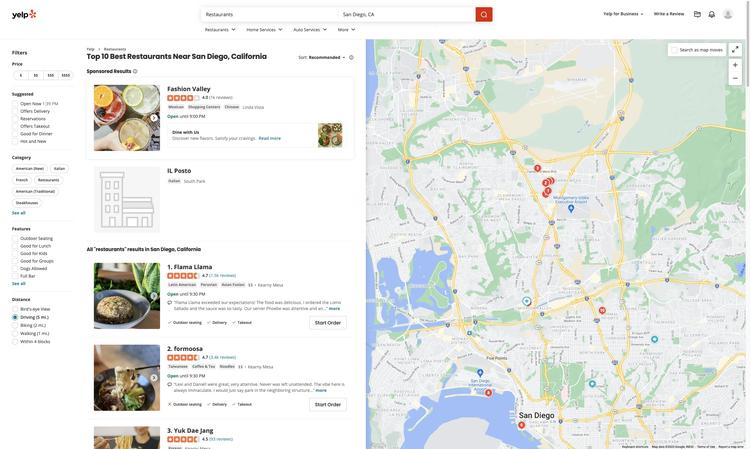 Task type: locate. For each thing, give the bounding box(es) containing it.
the
[[257, 300, 264, 306], [314, 382, 321, 388]]

seating for formoosa
[[189, 402, 202, 408]]

1 vertical spatial 4.7 link
[[202, 354, 208, 361]]

1 vertical spatial see
[[12, 281, 19, 287]]

16 checkmark v2 image down immaculate.
[[207, 402, 211, 407]]

see all button for category
[[12, 210, 26, 216]]

0 vertical spatial see
[[12, 210, 19, 216]]

1 start order from the top
[[315, 320, 341, 327]]

search image
[[481, 11, 488, 18]]

pm for llama
[[199, 292, 206, 297]]

1 order from the top
[[328, 320, 341, 327]]

1 vertical spatial outdoor seating
[[173, 402, 202, 408]]

good for good for lunch
[[20, 243, 31, 249]]

driving (5 mi.)
[[20, 315, 49, 320]]

0 horizontal spatial yelp
[[87, 47, 95, 52]]

start order link down an…"
[[310, 317, 347, 330]]

24 chevron down v2 image inside more link
[[350, 26, 357, 33]]

us
[[194, 129, 199, 135]]

1 vertical spatial the
[[314, 382, 321, 388]]

start down an…"
[[315, 320, 327, 327]]

1 vertical spatial open until 9:30 pm
[[167, 373, 206, 379]]

0 horizontal spatial $$
[[34, 73, 38, 78]]

16 info v2 image
[[349, 55, 354, 60]]

2 none field from the left
[[343, 11, 471, 18]]

$$ left $$$ button
[[34, 73, 38, 78]]

restaurants up (traditional)
[[38, 178, 59, 183]]

good for lunch
[[20, 243, 51, 249]]

0 horizontal spatial none field
[[206, 11, 334, 18]]

0 vertical spatial all
[[20, 210, 26, 216]]

1 outdoor seating from the top
[[173, 321, 202, 326]]

order
[[328, 320, 341, 327], [328, 402, 341, 409]]

0 vertical spatial diego,
[[207, 52, 230, 62]]

outdoor seating down saltado
[[173, 321, 202, 326]]

1 horizontal spatial map
[[731, 446, 737, 449]]

order down an…"
[[328, 320, 341, 327]]

until for formoosa
[[180, 373, 189, 379]]

outdoor seating for formoosa
[[173, 402, 202, 408]]

1 none field from the left
[[206, 11, 334, 18]]

3 previous image from the top
[[96, 375, 104, 382]]

1 vertical spatial a
[[729, 446, 731, 449]]

1 horizontal spatial $$
[[238, 364, 243, 370]]

1 4.7 from the top
[[202, 273, 208, 279]]

16 chevron down v2 image inside recommended dropdown button
[[342, 55, 347, 60]]

google image
[[368, 442, 388, 450]]

open up 16 speech v2 icon
[[167, 373, 179, 379]]

1 vertical spatial i
[[214, 388, 215, 394]]

2 vertical spatial outdoor
[[173, 402, 188, 408]]

california up 1 . flama llama on the left of page
[[177, 246, 201, 253]]

see all down full
[[12, 281, 26, 287]]

24 chevron down v2 image right auto services
[[321, 26, 329, 33]]

good for kids
[[20, 251, 47, 257]]

price group
[[12, 61, 75, 81]]

0 vertical spatial offers
[[20, 108, 33, 114]]

next image
[[151, 115, 158, 122], [151, 375, 158, 382]]

option group
[[10, 297, 75, 347]]

start order link down vibe
[[310, 398, 347, 412]]

16 checkmark v2 image
[[167, 320, 172, 325], [207, 320, 211, 325], [207, 402, 211, 407], [232, 402, 237, 407]]

0 vertical spatial order
[[328, 320, 341, 327]]

2 order from the top
[[328, 402, 341, 409]]

order down here
[[328, 402, 341, 409]]

(traditional)
[[34, 189, 55, 194]]

flama llama image
[[543, 185, 555, 197], [94, 263, 160, 330]]

keyboard shortcuts
[[623, 446, 649, 449]]

review
[[670, 11, 685, 17]]

mi.)
[[41, 315, 49, 320], [38, 323, 46, 329], [42, 331, 49, 337]]

1 vertical spatial the
[[198, 306, 205, 312]]

(5
[[36, 315, 40, 320]]

1 horizontal spatial the
[[260, 388, 266, 394]]

mexican link
[[167, 104, 185, 110]]

services right home
[[260, 27, 276, 32]]

llama up (1.5k
[[194, 263, 212, 271]]

open down suggested
[[20, 101, 31, 107]]

1 . from the top
[[171, 263, 173, 271]]

driving
[[20, 315, 35, 320]]

offers delivery
[[20, 108, 50, 114]]

1 vertical spatial llama
[[188, 300, 200, 306]]

good up dogs at the left bottom
[[20, 258, 31, 264]]

1 horizontal spatial flama llama image
[[543, 185, 555, 197]]

3 24 chevron down v2 image from the left
[[350, 26, 357, 33]]

1 horizontal spatial services
[[304, 27, 320, 32]]

american (traditional) button
[[12, 187, 59, 196]]

outdoor up good for lunch
[[20, 236, 37, 242]]

24 chevron down v2 image inside auto services link
[[321, 26, 329, 33]]

distance
[[12, 297, 30, 303]]

good down good for lunch
[[20, 251, 31, 257]]

4 good from the top
[[20, 258, 31, 264]]

0 vertical spatial italian button
[[50, 164, 69, 173]]

$$ right fusion
[[248, 283, 253, 288]]

2 4.7 star rating image from the top
[[167, 355, 200, 361]]

2 4.7 from the top
[[202, 355, 208, 361]]

0 vertical spatial fashion valley image
[[94, 85, 160, 151]]

start order link for formoosa
[[310, 398, 347, 412]]

1 good from the top
[[20, 131, 31, 137]]

0 horizontal spatial 16 chevron down v2 image
[[342, 55, 347, 60]]

restaurants left 24 chevron down v2 icon
[[205, 27, 229, 32]]

map left error
[[731, 446, 737, 449]]

the inside the "flama llama exceeded our expectations! the food was delicious. i ordered the lomo saltado and the sauce was so tasty. our server phoebe was attentive and an…"
[[257, 300, 264, 306]]

more link down vibe
[[316, 388, 327, 394]]

1 vertical spatial mesa
[[263, 364, 274, 370]]

1 next image from the top
[[151, 115, 158, 122]]

2 start from the top
[[315, 402, 327, 409]]

0 horizontal spatial california
[[177, 246, 201, 253]]

steamy piggy image
[[543, 176, 555, 188]]

as
[[695, 47, 699, 53]]

2 outdoor seating from the top
[[173, 402, 202, 408]]

1 until from the top
[[180, 113, 189, 119]]

see all
[[12, 210, 26, 216], [12, 281, 26, 287]]

0 vertical spatial previous image
[[96, 115, 104, 122]]

good for good for dinner
[[20, 131, 31, 137]]

yelp
[[604, 11, 613, 17], [87, 47, 95, 52]]

seating down 'exceeded'
[[189, 321, 202, 326]]

good up the hot
[[20, 131, 31, 137]]

delivery for 1 . flama llama
[[213, 321, 227, 326]]

1 start order link from the top
[[310, 317, 347, 330]]

9:30 for formoosa
[[190, 373, 198, 379]]

16 chevron down v2 image left 16 info v2 icon
[[342, 55, 347, 60]]

2 all from the top
[[20, 281, 26, 287]]

24 chevron down v2 image
[[277, 26, 284, 33], [321, 26, 329, 33], [350, 26, 357, 33]]

16 info v2 image
[[133, 69, 137, 74]]

takeout up dinner
[[34, 123, 50, 129]]

2 next image from the top
[[151, 375, 158, 382]]

start order down an…"
[[315, 320, 341, 327]]

16 chevron down v2 image right business
[[640, 12, 645, 16]]

notifications image
[[709, 11, 716, 18]]

24 chevron down v2 image for home services
[[277, 26, 284, 33]]

was up neighboring
[[273, 382, 280, 388]]

. left the 'flama'
[[171, 263, 173, 271]]

. left formoosa
[[171, 345, 173, 353]]

full bar
[[20, 273, 35, 279]]

1 slideshow element from the top
[[94, 85, 160, 151]]

1 horizontal spatial i
[[303, 300, 305, 306]]

2 seating from the top
[[189, 402, 202, 408]]

0 vertical spatial a
[[667, 11, 669, 17]]

2 . from the top
[[171, 345, 173, 353]]

3 . from the top
[[171, 427, 173, 435]]

takeout right 16 checkmark v2 icon
[[238, 321, 252, 326]]

mi.) for walking (1 mi.)
[[42, 331, 49, 337]]

kearny mesa for 2 . formoosa
[[248, 364, 274, 370]]

offers down reservations
[[20, 123, 33, 129]]

9:30 for flama
[[190, 292, 198, 297]]

1 horizontal spatial none field
[[343, 11, 471, 18]]

french button
[[12, 176, 32, 185]]

1 horizontal spatial 16 chevron down v2 image
[[640, 12, 645, 16]]

2 horizontal spatial 24 chevron down v2 image
[[350, 26, 357, 33]]

until left 9:00
[[180, 113, 189, 119]]

italian button down the il
[[167, 178, 182, 184]]

16 chevron down v2 image inside 'yelp for business' button
[[640, 12, 645, 16]]

reviews) right (1k
[[216, 95, 233, 100]]

always
[[174, 388, 187, 394]]

1 vertical spatial italian button
[[167, 178, 182, 184]]

0 vertical spatial mi.)
[[41, 315, 49, 320]]

american for american (new)
[[16, 166, 33, 171]]

4
[[34, 339, 37, 345]]

0 vertical spatial see all
[[12, 210, 26, 216]]

0 vertical spatial seating
[[189, 321, 202, 326]]

mi.) for driving (5 mi.)
[[41, 315, 49, 320]]

for inside button
[[614, 11, 620, 17]]

0 horizontal spatial 24 chevron down v2 image
[[277, 26, 284, 33]]

in inside "lexi and daniel! were great, very attentive.  never was left unattended. the vibe here is always immaculate. i would just say park in the neighboring structure…"
[[255, 388, 259, 394]]

2 vertical spatial more
[[316, 388, 327, 394]]

1 open until 9:30 pm from the top
[[167, 292, 206, 297]]

the
[[323, 300, 329, 306], [198, 306, 205, 312], [260, 388, 266, 394]]

the up an…"
[[323, 300, 329, 306]]

for for groups
[[32, 258, 38, 264]]

2 24 chevron down v2 image from the left
[[321, 26, 329, 33]]

kearny mesa up never
[[248, 364, 274, 370]]

shortcuts
[[636, 446, 649, 449]]

$$ inside button
[[34, 73, 38, 78]]

more for formoosa
[[316, 388, 327, 394]]

yelp inside button
[[604, 11, 613, 17]]

expand map image
[[732, 46, 740, 53]]

0 vertical spatial 4.7 link
[[202, 272, 208, 279]]

0 vertical spatial 4.7 star rating image
[[167, 273, 200, 279]]

saltado
[[174, 306, 189, 312]]

the left vibe
[[314, 382, 321, 388]]

italian down the il
[[169, 179, 180, 184]]

yelp for business
[[604, 11, 639, 17]]

mesa
[[273, 283, 284, 288], [263, 364, 274, 370]]

zoom out image
[[732, 75, 740, 82]]

map data ©2023 google, inegi
[[653, 446, 694, 449]]

for down good for kids
[[32, 258, 38, 264]]

1 vertical spatial see all
[[12, 281, 26, 287]]

2 vertical spatial mi.)
[[42, 331, 49, 337]]

il
[[167, 167, 173, 175]]

0 horizontal spatial more
[[270, 135, 281, 141]]

1 horizontal spatial san
[[192, 52, 206, 62]]

a right write
[[667, 11, 669, 17]]

italian up restaurants button
[[54, 166, 65, 171]]

sponsored
[[87, 68, 113, 75]]

previous image
[[96, 115, 104, 122], [96, 293, 104, 300], [96, 375, 104, 382]]

Find text field
[[206, 11, 334, 18]]

vibe
[[323, 382, 331, 388]]

reviews)
[[216, 95, 233, 100], [220, 273, 236, 279], [220, 355, 236, 361], [217, 437, 233, 443]]

c level image
[[483, 388, 495, 400]]

24 chevron down v2 image inside home services link
[[277, 26, 284, 33]]

3
[[167, 427, 171, 435]]

0 horizontal spatial a
[[667, 11, 669, 17]]

projects image
[[694, 11, 702, 18]]

yun tea house image
[[540, 189, 552, 201]]

$ button
[[13, 71, 28, 80]]

and
[[29, 139, 36, 144], [190, 306, 197, 312], [310, 306, 317, 312], [184, 382, 192, 388]]

open until 9:30 pm down latin american button
[[167, 292, 206, 297]]

good for good for kids
[[20, 251, 31, 257]]

services inside auto services link
[[304, 27, 320, 32]]

0 horizontal spatial san
[[151, 246, 160, 253]]

3 slideshow element from the top
[[94, 345, 160, 411]]

group containing suggested
[[10, 91, 75, 146]]

see all down steakhouses "button"
[[12, 210, 26, 216]]

shopping centers
[[189, 104, 220, 110]]

home services
[[247, 27, 276, 32]]

start order down vibe
[[315, 402, 341, 409]]

next image for open until 9:00 pm
[[151, 115, 158, 122]]

seating down immaculate.
[[189, 402, 202, 408]]

of
[[707, 446, 710, 449]]

san right results
[[151, 246, 160, 253]]

1 vertical spatial restaurants link
[[104, 47, 126, 52]]

see for category
[[12, 210, 19, 216]]

1 vertical spatial start order
[[315, 402, 341, 409]]

(1k
[[209, 95, 215, 100]]

and inside "lexi and daniel! were great, very attentive.  never was left unattended. the vibe here is always immaculate. i would just say park in the neighboring structure…"
[[184, 382, 192, 388]]

(3.4k
[[210, 355, 219, 361]]

see all button down full
[[12, 281, 26, 287]]

2 offers from the top
[[20, 123, 33, 129]]

4.7 link left (1.5k
[[202, 272, 208, 279]]

business categories element
[[200, 22, 734, 39]]

start order for 2 . formoosa
[[315, 402, 341, 409]]

9:30 down latin american button
[[190, 292, 198, 297]]

2 open until 9:30 pm from the top
[[167, 373, 206, 379]]

1 all from the top
[[20, 210, 26, 216]]

i up attentive
[[303, 300, 305, 306]]

16 chevron down v2 image
[[640, 12, 645, 16], [342, 55, 347, 60]]

1 24 chevron down v2 image from the left
[[277, 26, 284, 33]]

outdoor right 16 close v2 icon
[[173, 402, 188, 408]]

4.7 for formoosa
[[202, 355, 208, 361]]

mi.) right '(5'
[[41, 315, 49, 320]]

home
[[247, 27, 259, 32]]

kearny for flama llama
[[258, 283, 272, 288]]

slideshow element
[[94, 85, 160, 151], [94, 263, 160, 330], [94, 345, 160, 411]]

1 horizontal spatial the
[[314, 382, 321, 388]]

1 horizontal spatial in
[[255, 388, 259, 394]]

0 horizontal spatial services
[[260, 27, 276, 32]]

order for 1 . flama llama
[[328, 320, 341, 327]]

kearny up food
[[258, 283, 272, 288]]

coffee
[[193, 364, 204, 370]]

1 start from the top
[[315, 320, 327, 327]]

mesa up never
[[263, 364, 274, 370]]

mesa up food
[[273, 283, 284, 288]]

american for american (traditional)
[[16, 189, 33, 194]]

flama
[[174, 263, 193, 271]]

and right "lexi
[[184, 382, 192, 388]]

for down good for lunch
[[32, 251, 38, 257]]

$$ button
[[28, 71, 43, 80]]

see for features
[[12, 281, 19, 287]]

2 until from the top
[[180, 292, 189, 297]]

outdoor seating down always
[[173, 402, 202, 408]]

open until 9:30 pm up "lexi
[[167, 373, 206, 379]]

2 start order from the top
[[315, 402, 341, 409]]

services right auto
[[304, 27, 320, 32]]

2 horizontal spatial $$
[[248, 283, 253, 288]]

i inside "lexi and daniel! were great, very attentive.  never was left unattended. the vibe here is always immaculate. i would just say park in the neighboring structure…"
[[214, 388, 215, 394]]

"lexi
[[174, 382, 183, 388]]

a for write
[[667, 11, 669, 17]]

map for moves
[[700, 47, 709, 53]]

takeout down the say
[[238, 402, 252, 408]]

search as map moves
[[681, 47, 723, 53]]

0 vertical spatial california
[[231, 52, 267, 62]]

1 vertical spatial kearny
[[248, 364, 262, 370]]

0 horizontal spatial the
[[198, 306, 205, 312]]

1 vertical spatial delivery
[[213, 321, 227, 326]]

16 checkmark v2 image
[[232, 320, 237, 325]]

None field
[[206, 11, 334, 18], [343, 11, 471, 18]]

outdoor down saltado
[[173, 321, 188, 326]]

4.7 link left (3.4k
[[202, 354, 208, 361]]

report a map error
[[719, 446, 744, 449]]

see down steakhouses "button"
[[12, 210, 19, 216]]

none field near
[[343, 11, 471, 18]]

delivery for 2 . formoosa
[[213, 402, 227, 408]]

(1
[[37, 331, 41, 337]]

group
[[729, 59, 743, 85], [10, 91, 75, 146], [11, 155, 75, 216], [10, 226, 75, 287]]

seating
[[38, 236, 53, 242]]

0 vertical spatial more
[[270, 135, 281, 141]]

0 vertical spatial the
[[323, 300, 329, 306]]

american right latin
[[179, 283, 196, 288]]

9:30 up daniel!
[[190, 373, 198, 379]]

2 vertical spatial the
[[260, 388, 266, 394]]

the up server
[[257, 300, 264, 306]]

for for dinner
[[32, 131, 38, 137]]

mi.) for biking (2 mi.)
[[38, 323, 46, 329]]

1 vertical spatial in
[[255, 388, 259, 394]]

0 horizontal spatial fashion valley image
[[94, 85, 160, 151]]

1 vertical spatial california
[[177, 246, 201, 253]]

1 vertical spatial next image
[[151, 375, 158, 382]]

4.7 star rating image down the 'flama'
[[167, 273, 200, 279]]

2 see all button from the top
[[12, 281, 26, 287]]

more link
[[334, 22, 362, 39]]

1 offers from the top
[[20, 108, 33, 114]]

start for 2 . formoosa
[[315, 402, 327, 409]]

american down category
[[16, 166, 33, 171]]

a for report
[[729, 446, 731, 449]]

peruvian link
[[200, 282, 218, 288]]

4.7 star rating image for formoosa
[[167, 355, 200, 361]]

1 4.7 link from the top
[[202, 272, 208, 279]]

user actions element
[[599, 8, 743, 45]]

were
[[208, 382, 218, 388]]

1 see from the top
[[12, 210, 19, 216]]

16 chevron down v2 image for yelp for business
[[640, 12, 645, 16]]

16 close v2 image
[[167, 402, 172, 407]]

2 services from the left
[[304, 27, 320, 32]]

all down steakhouses "button"
[[20, 210, 26, 216]]

pm for and
[[199, 373, 206, 379]]

0 vertical spatial more link
[[329, 306, 340, 312]]

latin american link
[[167, 282, 197, 288]]

lomo
[[330, 300, 341, 306]]

1 4.7 star rating image from the top
[[167, 273, 200, 279]]

a right report at the right of page
[[729, 446, 731, 449]]

16 speech v2 image
[[167, 383, 172, 388]]

. for 1
[[171, 263, 173, 271]]

1 vertical spatial american
[[16, 189, 33, 194]]

1 horizontal spatial more
[[316, 388, 327, 394]]

open down mexican 'button'
[[167, 113, 179, 119]]

1 vertical spatial 9:30
[[190, 373, 198, 379]]

1 horizontal spatial restaurants link
[[200, 22, 242, 39]]

chinese link
[[224, 104, 240, 110]]

2 vertical spatial previous image
[[96, 375, 104, 382]]

2 previous image from the top
[[96, 293, 104, 300]]

"flama
[[174, 300, 187, 306]]

slideshow element for 2
[[94, 345, 160, 411]]

more down vibe
[[316, 388, 327, 394]]

$$ for 2 . formoosa
[[238, 364, 243, 370]]

san right near
[[192, 52, 206, 62]]

for for lunch
[[32, 243, 38, 249]]

linda
[[243, 104, 254, 110]]

all "restaurants" results in san diego, california
[[87, 246, 201, 253]]

2 vertical spatial delivery
[[213, 402, 227, 408]]

1 see all button from the top
[[12, 210, 26, 216]]

more right read
[[270, 135, 281, 141]]

more down lomo
[[329, 306, 340, 312]]

0 horizontal spatial the
[[257, 300, 264, 306]]

see all for features
[[12, 281, 26, 287]]

0 horizontal spatial restaurants link
[[104, 47, 126, 52]]

2 good from the top
[[20, 243, 31, 249]]

0 vertical spatial map
[[700, 47, 709, 53]]

more link for flama llama
[[329, 306, 340, 312]]

1 vertical spatial offers
[[20, 123, 33, 129]]

4.0
[[202, 95, 208, 100]]

delicious.
[[284, 300, 302, 306]]

1 horizontal spatial italian
[[169, 179, 180, 184]]

mesa for flama llama
[[273, 283, 284, 288]]

shopping centers link
[[187, 104, 221, 110]]

server
[[253, 306, 265, 312]]

2 9:30 from the top
[[190, 373, 198, 379]]

pm down peruvian button
[[199, 292, 206, 297]]

seating for flama
[[189, 321, 202, 326]]

mexican button
[[167, 104, 185, 110]]

1 vertical spatial takeout
[[238, 321, 252, 326]]

delivery down the would
[[213, 402, 227, 408]]

reviews) for flama llama
[[220, 273, 236, 279]]

park
[[197, 179, 205, 184]]

in right results
[[145, 246, 150, 253]]

diego,
[[207, 52, 230, 62], [161, 246, 176, 253]]

italian for the left italian button
[[54, 166, 65, 171]]

open down latin
[[167, 292, 179, 297]]

the down never
[[260, 388, 266, 394]]

16 checkmark v2 image down 16 speech v2 image
[[167, 320, 172, 325]]

exceeded
[[201, 300, 220, 306]]

takeout for 1 . flama llama
[[238, 321, 252, 326]]

i
[[303, 300, 305, 306], [214, 388, 215, 394]]

1 services from the left
[[260, 27, 276, 32]]

24 chevron down v2 image for auto services
[[321, 26, 329, 33]]

0 vertical spatial the
[[257, 300, 264, 306]]

craft house fashion valley image
[[523, 297, 535, 309]]

walking
[[20, 331, 36, 337]]

3 good from the top
[[20, 251, 31, 257]]

reviews) for yuk dae jang
[[217, 437, 233, 443]]

0 vertical spatial 4.7
[[202, 273, 208, 279]]

2 4.7 link from the top
[[202, 354, 208, 361]]

pm up daniel!
[[199, 373, 206, 379]]

2 see from the top
[[12, 281, 19, 287]]

kearny
[[258, 283, 272, 288], [248, 364, 262, 370]]

1 vertical spatial start order link
[[310, 398, 347, 412]]

reviews) up noodles
[[220, 355, 236, 361]]

fashion valley image
[[94, 85, 160, 151], [521, 296, 533, 308]]

4.7 star rating image
[[167, 273, 200, 279], [167, 355, 200, 361]]

0 vertical spatial start order
[[315, 320, 341, 327]]

4.7 star rating image down 2 . formoosa
[[167, 355, 200, 361]]

2 start order link from the top
[[310, 398, 347, 412]]

1 vertical spatial see all button
[[12, 281, 26, 287]]

yelp left business
[[604, 11, 613, 17]]

for left business
[[614, 11, 620, 17]]

None search field
[[201, 7, 494, 22]]

0 vertical spatial $$
[[34, 73, 38, 78]]

attentive
[[291, 306, 309, 312]]

0 vertical spatial outdoor
[[20, 236, 37, 242]]

map for error
[[731, 446, 737, 449]]

0 vertical spatial open until 9:30 pm
[[167, 292, 206, 297]]

left
[[281, 382, 288, 388]]

very
[[231, 382, 239, 388]]

all down full
[[20, 281, 26, 287]]

start for 1 . flama llama
[[315, 320, 327, 327]]

1 vertical spatial more
[[329, 306, 340, 312]]

services inside home services link
[[260, 27, 276, 32]]

reservations
[[20, 116, 46, 122]]

1 9:30 from the top
[[190, 292, 198, 297]]

1 horizontal spatial a
[[729, 446, 731, 449]]

1 see all from the top
[[12, 210, 26, 216]]

1 seating from the top
[[189, 321, 202, 326]]

blocks
[[38, 339, 50, 345]]

(2
[[34, 323, 37, 329]]

1 vertical spatial all
[[20, 281, 26, 287]]

1 vertical spatial $$
[[248, 283, 253, 288]]

3 until from the top
[[180, 373, 189, 379]]

(93 reviews) link
[[210, 436, 233, 443]]

see up distance
[[12, 281, 19, 287]]

open for "lexi and daniel! were great, very attentive.  never was left unattended. the vibe here is always immaculate. i would just say park in the neighboring structure…"
[[167, 373, 179, 379]]

dinner
[[39, 131, 53, 137]]

2 slideshow element from the top
[[94, 263, 160, 330]]

1 previous image from the top
[[96, 115, 104, 122]]

0 vertical spatial outdoor seating
[[173, 321, 202, 326]]

map right as
[[700, 47, 709, 53]]

2 see all from the top
[[12, 281, 26, 287]]

all for category
[[20, 210, 26, 216]]

write a review link
[[652, 9, 687, 19]]

delivery left 16 checkmark v2 icon
[[213, 321, 227, 326]]

9:00
[[190, 113, 198, 119]]

4.5 star rating image
[[167, 437, 200, 443]]

0 vertical spatial american
[[16, 166, 33, 171]]

american (new) button
[[12, 164, 48, 173]]

4.7 star rating image for flama
[[167, 273, 200, 279]]

see all button for features
[[12, 281, 26, 287]]

here
[[332, 382, 341, 388]]



Task type: vqa. For each thing, say whether or not it's contained in the screenshot.
was
yes



Task type: describe. For each thing, give the bounding box(es) containing it.
slideshow element for 1
[[94, 263, 160, 330]]

restaurants up 16 info v2 image
[[127, 52, 172, 62]]

and right saltado
[[190, 306, 197, 312]]

flavors.
[[200, 135, 214, 141]]

il posto image
[[587, 379, 599, 391]]

open until 9:30 pm for formoosa
[[167, 373, 206, 379]]

more link for formoosa
[[316, 388, 327, 394]]

1 horizontal spatial italian button
[[167, 178, 182, 184]]

4.7 for flama llama
[[202, 273, 208, 279]]

say
[[237, 388, 244, 394]]

and down ordered
[[310, 306, 317, 312]]

i inside the "flama llama exceeded our expectations! the food was delicious. i ordered the lomo saltado and the sauce was so tasty. our server phoebe was attentive and an…"
[[303, 300, 305, 306]]

tyler b. image
[[723, 8, 734, 19]]

kids
[[39, 251, 47, 257]]

restaurants inside button
[[38, 178, 59, 183]]

chinese button
[[224, 104, 240, 110]]

offers for offers delivery
[[20, 108, 33, 114]]

bar
[[28, 273, 35, 279]]

$$ for 1 . flama llama
[[248, 283, 253, 288]]

noodles
[[220, 364, 235, 370]]

moves
[[710, 47, 723, 53]]

expectations!
[[229, 300, 256, 306]]

services for auto services
[[304, 27, 320, 32]]

until for flama
[[180, 292, 189, 297]]

outdoor for 1
[[173, 321, 188, 326]]

fashion valley
[[167, 85, 211, 93]]

for for kids
[[32, 251, 38, 257]]

food
[[265, 300, 274, 306]]

good for groups
[[20, 258, 54, 264]]

discover
[[173, 135, 189, 141]]

never
[[260, 382, 272, 388]]

previous image for 2
[[96, 375, 104, 382]]

ten seconds yunnan rice noodle image
[[546, 175, 558, 187]]

good for good for groups
[[20, 258, 31, 264]]

(1.5k
[[210, 273, 219, 279]]

best
[[110, 52, 126, 62]]

dine with us discover new flavors. satisfy your cravings. read more
[[173, 129, 281, 141]]

16 checkmark v2 image down sauce
[[207, 320, 211, 325]]

4 star rating image
[[167, 95, 200, 101]]

report a map error link
[[719, 446, 744, 449]]

the inside "lexi and daniel! were great, very attentive.  never was left unattended. the vibe here is always immaculate. i would just say park in the neighboring structure…"
[[260, 388, 266, 394]]

takeout for 2 . formoosa
[[238, 402, 252, 408]]

latin american
[[169, 283, 196, 288]]

attentive.
[[240, 382, 259, 388]]

the vibe image
[[597, 305, 609, 317]]

start order link for flama llama
[[310, 317, 347, 330]]

asian
[[222, 283, 232, 288]]

ordered
[[306, 300, 322, 306]]

. for 3
[[171, 427, 173, 435]]

24 chevron down v2 image for more
[[350, 26, 357, 33]]

outdoor for 2
[[173, 402, 188, 408]]

all for features
[[20, 281, 26, 287]]

bird's-
[[20, 307, 33, 312]]

the inside "lexi and daniel! were great, very attentive.  never was left unattended. the vibe here is always immaculate. i would just say park in the neighboring structure…"
[[314, 382, 321, 388]]

. for 2
[[171, 345, 173, 353]]

1 . flama llama
[[167, 263, 212, 271]]

features
[[12, 226, 31, 232]]

is
[[342, 382, 345, 388]]

open for "flama llama exceeded our expectations! the food was delicious. i ordered the lomo saltado and the sauce was so tasty. our server phoebe was attentive and an…"
[[167, 292, 179, 297]]

0 horizontal spatial in
[[145, 246, 150, 253]]

unattended.
[[289, 382, 313, 388]]

open until 9:30 pm for flama
[[167, 292, 206, 297]]

16 speech v2 image
[[167, 301, 172, 306]]

previous image for 1
[[96, 293, 104, 300]]

zoom in image
[[732, 61, 740, 69]]

(1.5k reviews)
[[210, 273, 236, 279]]

open for offers delivery
[[20, 101, 31, 107]]

24 chevron down v2 image
[[230, 26, 237, 33]]

none field find
[[206, 11, 334, 18]]

mexican
[[169, 104, 184, 110]]

4.7 link for flama llama
[[202, 272, 208, 279]]

yuk dae jang image
[[532, 163, 544, 175]]

0 vertical spatial takeout
[[34, 123, 50, 129]]

next image
[[151, 293, 158, 300]]

group containing category
[[11, 155, 75, 216]]

restaurants right 16 chevron right v2 image
[[104, 47, 126, 52]]

keyboard
[[623, 446, 635, 449]]

fusion
[[233, 283, 245, 288]]

write
[[655, 11, 666, 17]]

yuk dae jang link
[[174, 427, 213, 435]]

daniel!
[[193, 382, 207, 388]]

linda vista
[[243, 104, 264, 110]]

kearny mesa for 1 . flama llama
[[258, 283, 284, 288]]

yuk
[[174, 427, 186, 435]]

4.7 link for formoosa
[[202, 354, 208, 361]]

$$$ button
[[43, 71, 58, 80]]

16 chevron down v2 image for recommended
[[342, 55, 347, 60]]

near
[[173, 52, 191, 62]]

kearny for formoosa
[[248, 364, 262, 370]]

with
[[183, 129, 193, 135]]

llama inside the "flama llama exceeded our expectations! the food was delicious. i ordered the lomo saltado and the sauce was so tasty. our server phoebe was attentive and an…"
[[188, 300, 200, 306]]

formoosa image
[[540, 177, 552, 189]]

south park
[[184, 179, 205, 184]]

start order for 1 . flama llama
[[315, 320, 341, 327]]

malibu farm san diego image
[[516, 420, 528, 432]]

next image for open until 9:30 pm
[[151, 375, 158, 382]]

more for flama llama
[[329, 306, 340, 312]]

restaurants inside business categories element
[[205, 27, 229, 32]]

great,
[[219, 382, 230, 388]]

and right the hot
[[29, 139, 36, 144]]

dogs allowed
[[20, 266, 47, 272]]

more inside 'dine with us discover new flavors. satisfy your cravings. read more'
[[270, 135, 281, 141]]

dogs
[[20, 266, 30, 272]]

asian fusion
[[222, 283, 245, 288]]

results
[[114, 68, 131, 75]]

was down our
[[218, 306, 226, 312]]

tea
[[209, 364, 215, 370]]

open now 1:39 pm
[[20, 101, 58, 107]]

reviews) for formoosa
[[220, 355, 236, 361]]

16 checkmark v2 image down just
[[232, 402, 237, 407]]

offers for offers takeout
[[20, 123, 33, 129]]

yelp for yelp link
[[87, 47, 95, 52]]

1 vertical spatial diego,
[[161, 246, 176, 253]]

phoebe
[[267, 306, 282, 312]]

for for business
[[614, 11, 620, 17]]

0 vertical spatial llama
[[194, 263, 212, 271]]

(93
[[210, 437, 216, 443]]

italian for the rightmost italian button
[[169, 179, 180, 184]]

offers takeout
[[20, 123, 50, 129]]

fashion
[[167, 85, 191, 93]]

our
[[221, 300, 228, 306]]

inegi
[[687, 446, 694, 449]]

4.0 (1k reviews)
[[202, 95, 233, 100]]

was down delicious.
[[283, 306, 290, 312]]

peruvian button
[[200, 282, 218, 288]]

was up phoebe
[[275, 300, 283, 306]]

2 vertical spatial american
[[179, 283, 196, 288]]

outdoor seating for flama
[[173, 321, 202, 326]]

home services link
[[242, 22, 289, 39]]

Near text field
[[343, 11, 471, 18]]

mesa for formoosa
[[263, 364, 274, 370]]

order for 2 . formoosa
[[328, 402, 341, 409]]

(1.5k reviews) link
[[210, 272, 236, 279]]

1 vertical spatial fashion valley image
[[521, 296, 533, 308]]

top
[[87, 52, 100, 62]]

suggested
[[12, 91, 33, 97]]

full
[[20, 273, 27, 279]]

pm right 9:00
[[199, 113, 206, 119]]

$
[[20, 73, 22, 78]]

was inside "lexi and daniel! were great, very attentive.  never was left unattended. the vibe here is always immaculate. i would just say park in the neighboring structure…"
[[273, 382, 280, 388]]

latin american button
[[167, 282, 197, 288]]

map region
[[311, 0, 751, 450]]

2 horizontal spatial the
[[323, 300, 329, 306]]

valley
[[192, 85, 211, 93]]

il posto
[[167, 167, 191, 175]]

data
[[659, 446, 665, 449]]

0 horizontal spatial flama llama image
[[94, 263, 160, 330]]

group containing features
[[10, 226, 75, 287]]

error
[[738, 446, 744, 449]]

yelp for yelp for business
[[604, 11, 613, 17]]

$$$$
[[62, 73, 70, 78]]

within 4 blocks
[[20, 339, 50, 345]]

services for home services
[[260, 27, 276, 32]]

dae
[[187, 427, 199, 435]]

park
[[245, 388, 254, 394]]

0 horizontal spatial italian button
[[50, 164, 69, 173]]

cravings.
[[239, 135, 257, 141]]

baba'z grill image
[[649, 334, 661, 346]]

0 vertical spatial delivery
[[34, 108, 50, 114]]

shopping centers button
[[187, 104, 221, 110]]

formoosa image
[[94, 345, 160, 411]]

noodles button
[[219, 364, 236, 370]]

tasty.
[[233, 306, 243, 312]]

good for dinner
[[20, 131, 53, 137]]

terms
[[698, 446, 706, 449]]

option group containing distance
[[10, 297, 75, 347]]

16 chevron right v2 image
[[97, 47, 102, 52]]

(3.4k reviews) link
[[210, 354, 236, 361]]

formoosa link
[[174, 345, 203, 353]]

american (traditional)
[[16, 189, 55, 194]]

see all for category
[[12, 210, 26, 216]]

1 horizontal spatial california
[[231, 52, 267, 62]]

latin
[[169, 283, 178, 288]]

il posto image
[[94, 167, 160, 233]]

pm for delivery
[[52, 101, 58, 107]]



